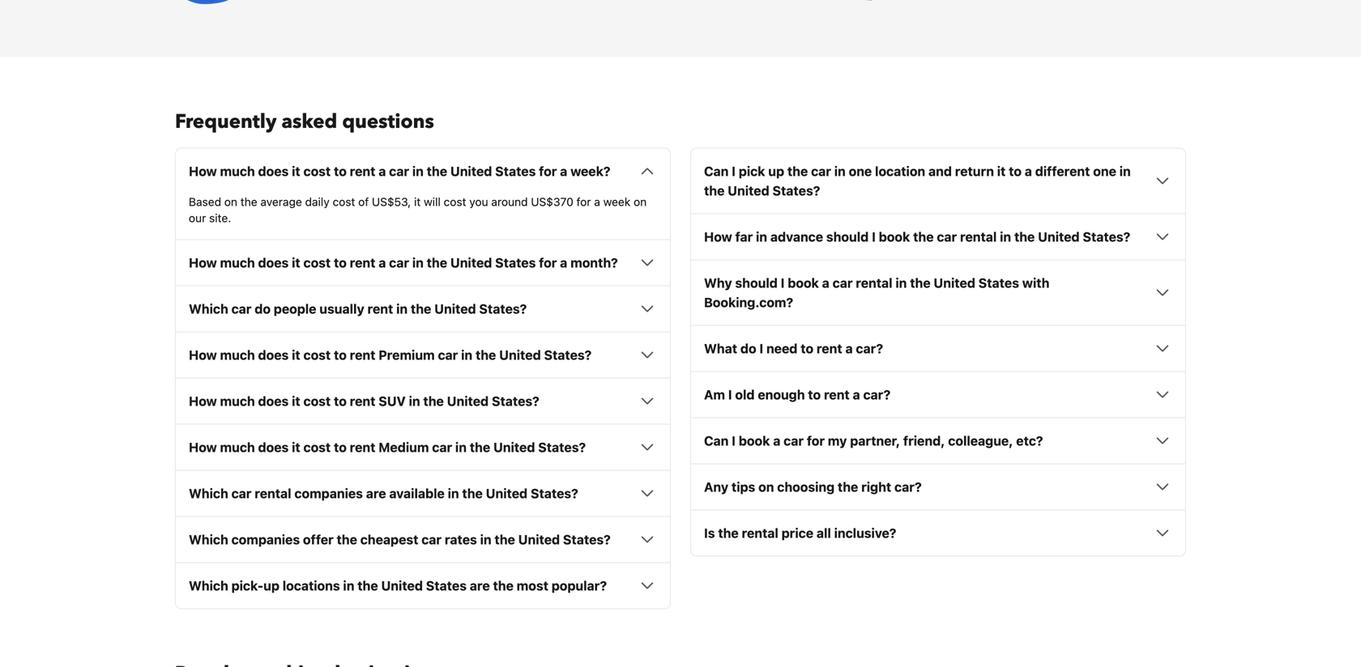 Task type: vqa. For each thing, say whether or not it's contained in the screenshot.
United in Dropdown Button
yes



Task type: locate. For each thing, give the bounding box(es) containing it.
do
[[255, 301, 271, 317], [741, 341, 757, 356]]

rental inside why should i book a car rental in the united states with booking.com?
[[856, 275, 893, 291]]

should right advance
[[827, 229, 869, 245]]

does for how much does it cost to rent suv in the united states?
[[258, 394, 289, 409]]

suv
[[379, 394, 406, 409]]

book
[[879, 229, 910, 245], [788, 275, 819, 291], [739, 433, 770, 449]]

1 horizontal spatial should
[[827, 229, 869, 245]]

it for how much does it cost to rent premium car in the united states?
[[292, 347, 300, 363]]

how for how much does it cost to rent suv in the united states?
[[189, 394, 217, 409]]

the inside is the rental price all inclusive? dropdown button
[[718, 526, 739, 541]]

why should i book a car rental in the united states with booking.com?
[[704, 275, 1050, 310]]

one left the location at the right of the page
[[849, 164, 872, 179]]

up right 'pick'
[[769, 164, 785, 179]]

the inside which car rental companies are available in the united states? dropdown button
[[462, 486, 483, 501]]

it inside the can i pick up the car in one location and return it to a different one in the united states?
[[997, 164, 1006, 179]]

which car rental companies are available in the united states? button
[[189, 484, 657, 504]]

are
[[366, 486, 386, 501], [470, 578, 490, 594]]

in inside which companies offer the cheapest car rates in the united states? dropdown button
[[480, 532, 492, 548]]

1 vertical spatial companies
[[231, 532, 300, 548]]

how for how much does it cost to rent a car in the united states for a week?
[[189, 164, 217, 179]]

does
[[258, 164, 289, 179], [258, 255, 289, 271], [258, 347, 289, 363], [258, 394, 289, 409], [258, 440, 289, 455]]

to down how much does it cost to rent suv in the united states?
[[334, 440, 347, 455]]

it for how much does it cost to rent a car in the united states for a week?
[[292, 164, 300, 179]]

are left available at the left of the page
[[366, 486, 386, 501]]

how much does it cost to rent premium car in the united states? button
[[189, 345, 657, 365]]

i left 'pick'
[[732, 164, 736, 179]]

can up any
[[704, 433, 729, 449]]

the inside why should i book a car rental in the united states with booking.com?
[[910, 275, 931, 291]]

car? up the partner,
[[863, 387, 891, 403]]

cost for how much does it cost to rent a car in the united states for a week?
[[304, 164, 331, 179]]

rent up the my
[[824, 387, 850, 403]]

most
[[517, 578, 549, 594]]

what
[[704, 341, 738, 356]]

can inside the can i pick up the car in one location and return it to a different one in the united states?
[[704, 164, 729, 179]]

how far in advance should i book the car rental in the united states? button
[[704, 227, 1173, 247]]

average
[[261, 195, 302, 209]]

0 horizontal spatial are
[[366, 486, 386, 501]]

why should i book a car rental in the united states with booking.com? button
[[704, 273, 1173, 312]]

how much does it cost to rent premium car in the united states?
[[189, 347, 592, 363]]

0 vertical spatial do
[[255, 301, 271, 317]]

5 does from the top
[[258, 440, 289, 455]]

should
[[827, 229, 869, 245], [735, 275, 778, 291]]

can for can i book a car for my partner, friend, colleague, etc?
[[704, 433, 729, 449]]

0 horizontal spatial should
[[735, 275, 778, 291]]

cost down how much does it cost to rent suv in the united states?
[[304, 440, 331, 455]]

i
[[732, 164, 736, 179], [872, 229, 876, 245], [781, 275, 785, 291], [760, 341, 764, 356], [728, 387, 732, 403], [732, 433, 736, 449]]

for
[[539, 164, 557, 179], [577, 195, 591, 209], [539, 255, 557, 271], [807, 433, 825, 449]]

in inside why should i book a car rental in the united states with booking.com?
[[896, 275, 907, 291]]

0 horizontal spatial one
[[849, 164, 872, 179]]

car? down why should i book a car rental in the united states with booking.com?
[[856, 341, 883, 356]]

states left with
[[979, 275, 1019, 291]]

how inside dropdown button
[[704, 229, 732, 245]]

pick
[[739, 164, 765, 179]]

cheapest
[[360, 532, 419, 548]]

rent
[[350, 164, 376, 179], [350, 255, 376, 271], [368, 301, 393, 317], [817, 341, 843, 356], [350, 347, 376, 363], [824, 387, 850, 403], [350, 394, 376, 409], [350, 440, 376, 455]]

pick-
[[231, 578, 264, 594]]

companies up pick-
[[231, 532, 300, 548]]

1 vertical spatial can
[[704, 433, 729, 449]]

5 million+ reviews image
[[862, 0, 927, 5]]

3 much from the top
[[220, 347, 255, 363]]

it inside based on the average daily cost of us$53, it will cost you around us$370 for a week on our site.
[[414, 195, 421, 209]]

4 which from the top
[[189, 578, 228, 594]]

different
[[1036, 164, 1090, 179]]

old
[[735, 387, 755, 403]]

daily
[[305, 195, 330, 209]]

book down advance
[[788, 275, 819, 291]]

to inside dropdown button
[[808, 387, 821, 403]]

states down rates
[[426, 578, 467, 594]]

do right what
[[741, 341, 757, 356]]

1 vertical spatial should
[[735, 275, 778, 291]]

cost
[[304, 164, 331, 179], [333, 195, 355, 209], [444, 195, 466, 209], [304, 255, 331, 271], [304, 347, 331, 363], [304, 394, 331, 409], [304, 440, 331, 455]]

i up booking.com?
[[781, 275, 785, 291]]

car? inside dropdown button
[[863, 387, 891, 403]]

1 vertical spatial are
[[470, 578, 490, 594]]

4 does from the top
[[258, 394, 289, 409]]

one right different
[[1093, 164, 1117, 179]]

based on the average daily cost of us$53, it will cost you around us$370 for a week on our site.
[[189, 195, 647, 225]]

states up around
[[495, 164, 536, 179]]

am
[[704, 387, 725, 403]]

much inside "dropdown button"
[[220, 440, 255, 455]]

should up booking.com?
[[735, 275, 778, 291]]

to right enough
[[808, 387, 821, 403]]

3 which from the top
[[189, 532, 228, 548]]

up left locations
[[264, 578, 280, 594]]

on
[[224, 195, 237, 209], [634, 195, 647, 209], [759, 480, 774, 495]]

week?
[[571, 164, 611, 179]]

to
[[334, 164, 347, 179], [1009, 164, 1022, 179], [334, 255, 347, 271], [801, 341, 814, 356], [334, 347, 347, 363], [808, 387, 821, 403], [334, 394, 347, 409], [334, 440, 347, 455]]

is the rental price all inclusive?
[[704, 526, 897, 541]]

companies inside which car rental companies are available in the united states? dropdown button
[[295, 486, 363, 501]]

2 much from the top
[[220, 255, 255, 271]]

1 horizontal spatial up
[[769, 164, 785, 179]]

inclusive?
[[834, 526, 897, 541]]

to up usually
[[334, 255, 347, 271]]

0 vertical spatial book
[[879, 229, 910, 245]]

book inside why should i book a car rental in the united states with booking.com?
[[788, 275, 819, 291]]

2 can from the top
[[704, 433, 729, 449]]

you
[[469, 195, 488, 209]]

0 vertical spatial companies
[[295, 486, 363, 501]]

united inside "dropdown button"
[[494, 440, 535, 455]]

available
[[389, 486, 445, 501]]

which pick-up locations in the united states are the most popular? button
[[189, 576, 657, 596]]

2 vertical spatial car?
[[895, 480, 922, 495]]

to right return
[[1009, 164, 1022, 179]]

states inside how much does it cost to rent a car in the united states for a month? dropdown button
[[495, 255, 536, 271]]

the
[[427, 164, 447, 179], [788, 164, 808, 179], [704, 183, 725, 198], [241, 195, 257, 209], [913, 229, 934, 245], [1015, 229, 1035, 245], [427, 255, 447, 271], [910, 275, 931, 291], [411, 301, 431, 317], [476, 347, 496, 363], [423, 394, 444, 409], [470, 440, 490, 455], [838, 480, 859, 495], [462, 486, 483, 501], [718, 526, 739, 541], [337, 532, 357, 548], [495, 532, 515, 548], [358, 578, 378, 594], [493, 578, 514, 594]]

book down old
[[739, 433, 770, 449]]

which car do people usually rent in the united states? button
[[189, 299, 657, 319]]

book up why should i book a car rental in the united states with booking.com?
[[879, 229, 910, 245]]

on inside dropdown button
[[759, 480, 774, 495]]

on right week
[[634, 195, 647, 209]]

2 vertical spatial book
[[739, 433, 770, 449]]

rent left medium
[[350, 440, 376, 455]]

companies up offer
[[295, 486, 363, 501]]

to down asked
[[334, 164, 347, 179]]

cost up daily
[[304, 164, 331, 179]]

a left different
[[1025, 164, 1032, 179]]

i inside the can i pick up the car in one location and return it to a different one in the united states?
[[732, 164, 736, 179]]

a
[[379, 164, 386, 179], [560, 164, 568, 179], [1025, 164, 1032, 179], [594, 195, 600, 209], [379, 255, 386, 271], [560, 255, 568, 271], [822, 275, 830, 291], [846, 341, 853, 356], [853, 387, 860, 403], [773, 433, 781, 449]]

how for how much does it cost to rent premium car in the united states?
[[189, 347, 217, 363]]

4 much from the top
[[220, 394, 255, 409]]

which
[[189, 301, 228, 317], [189, 486, 228, 501], [189, 532, 228, 548], [189, 578, 228, 594]]

can left 'pick'
[[704, 164, 729, 179]]

0 horizontal spatial do
[[255, 301, 271, 317]]

choosing
[[777, 480, 835, 495]]

1 horizontal spatial on
[[634, 195, 647, 209]]

a left month?
[[560, 255, 568, 271]]

0 horizontal spatial book
[[739, 433, 770, 449]]

2 does from the top
[[258, 255, 289, 271]]

a left week
[[594, 195, 600, 209]]

rental
[[960, 229, 997, 245], [856, 275, 893, 291], [255, 486, 291, 501], [742, 526, 779, 541]]

2 horizontal spatial book
[[879, 229, 910, 245]]

0 vertical spatial up
[[769, 164, 785, 179]]

united
[[450, 164, 492, 179], [728, 183, 770, 198], [1038, 229, 1080, 245], [450, 255, 492, 271], [934, 275, 976, 291], [434, 301, 476, 317], [499, 347, 541, 363], [447, 394, 489, 409], [494, 440, 535, 455], [486, 486, 528, 501], [518, 532, 560, 548], [381, 578, 423, 594]]

to right need
[[801, 341, 814, 356]]

car? for what do i need to rent a car?
[[856, 341, 883, 356]]

1 vertical spatial up
[[264, 578, 280, 594]]

rates
[[445, 532, 477, 548]]

companies
[[295, 486, 363, 501], [231, 532, 300, 548]]

0 vertical spatial can
[[704, 164, 729, 179]]

does inside "dropdown button"
[[258, 440, 289, 455]]

of
[[358, 195, 369, 209]]

on right tips
[[759, 480, 774, 495]]

can
[[704, 164, 729, 179], [704, 433, 729, 449]]

1 horizontal spatial are
[[470, 578, 490, 594]]

states? inside dropdown button
[[1083, 229, 1131, 245]]

how inside "dropdown button"
[[189, 440, 217, 455]]

states down around
[[495, 255, 536, 271]]

usually
[[320, 301, 364, 317]]

cost down the "people"
[[304, 347, 331, 363]]

cost for how much does it cost to rent premium car in the united states?
[[304, 347, 331, 363]]

for left the my
[[807, 433, 825, 449]]

much
[[220, 164, 255, 179], [220, 255, 255, 271], [220, 347, 255, 363], [220, 394, 255, 409], [220, 440, 255, 455]]

states inside 'which pick-up locations in the united states are the most popular?' dropdown button
[[426, 578, 467, 594]]

any
[[704, 480, 729, 495]]

does for how much does it cost to rent a car in the united states for a month?
[[258, 255, 289, 271]]

states inside why should i book a car rental in the united states with booking.com?
[[979, 275, 1019, 291]]

the inside how much does it cost to rent a car in the united states for a week? dropdown button
[[427, 164, 447, 179]]

1 vertical spatial book
[[788, 275, 819, 291]]

1 much from the top
[[220, 164, 255, 179]]

we're here for you image
[[175, 0, 240, 5]]

can for can i pick up the car in one location and return it to a different one in the united states?
[[704, 164, 729, 179]]

i inside why should i book a car rental in the united states with booking.com?
[[781, 275, 785, 291]]

car? right right
[[895, 480, 922, 495]]

a inside the can i pick up the car in one location and return it to a different one in the united states?
[[1025, 164, 1032, 179]]

states inside how much does it cost to rent a car in the united states for a week? dropdown button
[[495, 164, 536, 179]]

can i book a car for my partner, friend, colleague, etc? button
[[704, 431, 1173, 451]]

on up site.
[[224, 195, 237, 209]]

0 vertical spatial should
[[827, 229, 869, 245]]

much for how much does it cost to rent premium car in the united states?
[[220, 347, 255, 363]]

are down rates
[[470, 578, 490, 594]]

cost for how much does it cost to rent suv in the united states?
[[304, 394, 331, 409]]

it inside "dropdown button"
[[292, 440, 300, 455]]

questions
[[342, 108, 434, 135]]

2 which from the top
[[189, 486, 228, 501]]

1 horizontal spatial one
[[1093, 164, 1117, 179]]

us$370
[[531, 195, 574, 209]]

1 which from the top
[[189, 301, 228, 317]]

do left the "people"
[[255, 301, 271, 317]]

how far in advance should i book the car rental in the united states?
[[704, 229, 1131, 245]]

car? for am i old enough to rent a car?
[[863, 387, 891, 403]]

rent up of
[[350, 164, 376, 179]]

1 vertical spatial car?
[[863, 387, 891, 403]]

for up us$370
[[539, 164, 557, 179]]

1 vertical spatial do
[[741, 341, 757, 356]]

it for how much does it cost to rent suv in the united states?
[[292, 394, 300, 409]]

0 horizontal spatial up
[[264, 578, 280, 594]]

0 vertical spatial car?
[[856, 341, 883, 356]]

cost right will
[[444, 195, 466, 209]]

in inside 'which pick-up locations in the united states are the most popular?' dropdown button
[[343, 578, 355, 594]]

cost inside "dropdown button"
[[304, 440, 331, 455]]

how for how far in advance should i book the car rental in the united states?
[[704, 229, 732, 245]]

1 horizontal spatial book
[[788, 275, 819, 291]]

states? inside "dropdown button"
[[538, 440, 586, 455]]

a up can i book a car for my partner, friend, colleague, etc?
[[853, 387, 860, 403]]

in
[[412, 164, 424, 179], [835, 164, 846, 179], [1120, 164, 1131, 179], [756, 229, 768, 245], [1000, 229, 1012, 245], [412, 255, 424, 271], [896, 275, 907, 291], [396, 301, 408, 317], [461, 347, 473, 363], [409, 394, 420, 409], [455, 440, 467, 455], [448, 486, 459, 501], [480, 532, 492, 548], [343, 578, 355, 594]]

1 does from the top
[[258, 164, 289, 179]]

week
[[603, 195, 631, 209]]

a down advance
[[822, 275, 830, 291]]

1 can from the top
[[704, 164, 729, 179]]

0 vertical spatial are
[[366, 486, 386, 501]]

3 does from the top
[[258, 347, 289, 363]]

rent inside "dropdown button"
[[350, 440, 376, 455]]

can i book a car for my partner, friend, colleague, etc?
[[704, 433, 1043, 449]]

the inside 'how much does it cost to rent suv in the united states?' dropdown button
[[423, 394, 444, 409]]

location
[[875, 164, 926, 179]]

for down week?
[[577, 195, 591, 209]]

much for how much does it cost to rent medium car in the united states?
[[220, 440, 255, 455]]

how
[[189, 164, 217, 179], [704, 229, 732, 245], [189, 255, 217, 271], [189, 347, 217, 363], [189, 394, 217, 409], [189, 440, 217, 455]]

5 much from the top
[[220, 440, 255, 455]]

rental inside dropdown button
[[960, 229, 997, 245]]

cost up the "people"
[[304, 255, 331, 271]]

for inside based on the average daily cost of us$53, it will cost you around us$370 for a week on our site.
[[577, 195, 591, 209]]

cost left suv
[[304, 394, 331, 409]]

far
[[735, 229, 753, 245]]

2 horizontal spatial on
[[759, 480, 774, 495]]

car?
[[856, 341, 883, 356], [863, 387, 891, 403], [895, 480, 922, 495]]

1 one from the left
[[849, 164, 872, 179]]

does for how much does it cost to rent medium car in the united states?
[[258, 440, 289, 455]]

the inside any tips on choosing the right car? dropdown button
[[838, 480, 859, 495]]

does for how much does it cost to rent a car in the united states for a week?
[[258, 164, 289, 179]]

1 horizontal spatial do
[[741, 341, 757, 356]]



Task type: describe. For each thing, give the bounding box(es) containing it.
are inside which car rental companies are available in the united states? dropdown button
[[366, 486, 386, 501]]

are inside 'which pick-up locations in the united states are the most popular?' dropdown button
[[470, 578, 490, 594]]

i up tips
[[732, 433, 736, 449]]

a down why should i book a car rental in the united states with booking.com?
[[846, 341, 853, 356]]

i up why should i book a car rental in the united states with booking.com?
[[872, 229, 876, 245]]

can i pick up the car in one location and return it to a different one in the united states?
[[704, 164, 1131, 198]]

return
[[955, 164, 994, 179]]

how much does it cost to rent suv in the united states?
[[189, 394, 540, 409]]

us$53,
[[372, 195, 411, 209]]

people
[[274, 301, 316, 317]]

much for how much does it cost to rent a car in the united states for a month?
[[220, 255, 255, 271]]

in inside how much does it cost to rent premium car in the united states? dropdown button
[[461, 347, 473, 363]]

all
[[817, 526, 831, 541]]

locations
[[283, 578, 340, 594]]

right
[[862, 480, 892, 495]]

price
[[782, 526, 814, 541]]

advance
[[771, 229, 823, 245]]

our
[[189, 211, 206, 225]]

up inside the can i pick up the car in one location and return it to a different one in the united states?
[[769, 164, 785, 179]]

rent left premium
[[350, 347, 376, 363]]

car inside the can i pick up the car in one location and return it to a different one in the united states?
[[811, 164, 831, 179]]

how much does it cost to rent a car in the united states for a month? button
[[189, 253, 657, 273]]

around
[[491, 195, 528, 209]]

in inside how much does it cost to rent a car in the united states for a month? dropdown button
[[412, 255, 424, 271]]

how much does it cost to rent a car in the united states for a week? button
[[189, 162, 657, 181]]

how much does it cost to rent a car in the united states for a week?
[[189, 164, 611, 179]]

medium
[[379, 440, 429, 455]]

tips
[[732, 480, 756, 495]]

any tips on choosing the right car?
[[704, 480, 922, 495]]

companies inside which companies offer the cheapest car rates in the united states? dropdown button
[[231, 532, 300, 548]]

to inside the can i pick up the car in one location and return it to a different one in the united states?
[[1009, 164, 1022, 179]]

premium
[[379, 347, 435, 363]]

how much does it cost to rent medium car in the united states? button
[[189, 438, 657, 457]]

rent up "which car do people usually rent in the united states?"
[[350, 255, 376, 271]]

friend,
[[904, 433, 945, 449]]

it for how much does it cost to rent medium car in the united states?
[[292, 440, 300, 455]]

much for how much does it cost to rent suv in the united states?
[[220, 394, 255, 409]]

rent right need
[[817, 341, 843, 356]]

what do i need to rent a car?
[[704, 341, 883, 356]]

car inside dropdown button
[[937, 229, 957, 245]]

popular?
[[552, 578, 607, 594]]

my
[[828, 433, 847, 449]]

united inside the can i pick up the car in one location and return it to a different one in the united states?
[[728, 183, 770, 198]]

a left week?
[[560, 164, 568, 179]]

enough
[[758, 387, 805, 403]]

based
[[189, 195, 221, 209]]

which car rental companies are available in the united states?
[[189, 486, 578, 501]]

am i old enough to rent a car?
[[704, 387, 891, 403]]

rent left suv
[[350, 394, 376, 409]]

much for how much does it cost to rent a car in the united states for a week?
[[220, 164, 255, 179]]

what do i need to rent a car? button
[[704, 339, 1173, 358]]

car inside "dropdown button"
[[432, 440, 452, 455]]

for left month?
[[539, 255, 557, 271]]

which pick-up locations in the united states are the most popular?
[[189, 578, 607, 594]]

need
[[767, 341, 798, 356]]

will
[[424, 195, 441, 209]]

in inside how much does it cost to rent a car in the united states for a week? dropdown button
[[412, 164, 424, 179]]

with
[[1023, 275, 1050, 291]]

do inside which car do people usually rent in the united states? dropdown button
[[255, 301, 271, 317]]

a inside why should i book a car rental in the united states with booking.com?
[[822, 275, 830, 291]]

which companies offer the cheapest car rates in the united states?
[[189, 532, 611, 548]]

states? inside the can i pick up the car in one location and return it to a different one in the united states?
[[773, 183, 820, 198]]

in inside 'how much does it cost to rent suv in the united states?' dropdown button
[[409, 394, 420, 409]]

rent right usually
[[368, 301, 393, 317]]

0 horizontal spatial on
[[224, 195, 237, 209]]

etc?
[[1017, 433, 1043, 449]]

can i pick up the car in one location and return it to a different one in the united states? button
[[704, 162, 1173, 200]]

site.
[[209, 211, 231, 225]]

month?
[[571, 255, 618, 271]]

in inside which car rental companies are available in the united states? dropdown button
[[448, 486, 459, 501]]

the inside how much does it cost to rent premium car in the united states? dropdown button
[[476, 347, 496, 363]]

i left old
[[728, 387, 732, 403]]

book inside dropdown button
[[879, 229, 910, 245]]

the inside how much does it cost to rent medium car in the united states? "dropdown button"
[[470, 440, 490, 455]]

cost left of
[[333, 195, 355, 209]]

book inside dropdown button
[[739, 433, 770, 449]]

it for how much does it cost to rent a car in the united states for a month?
[[292, 255, 300, 271]]

a inside based on the average daily cost of us$53, it will cost you around us$370 for a week on our site.
[[594, 195, 600, 209]]

how much does it cost to rent medium car in the united states?
[[189, 440, 586, 455]]

and
[[929, 164, 952, 179]]

which for which car do people usually rent in the united states?
[[189, 301, 228, 317]]

why
[[704, 275, 732, 291]]

any tips on choosing the right car? button
[[704, 478, 1173, 497]]

booking.com?
[[704, 295, 794, 310]]

which for which pick-up locations in the united states are the most popular?
[[189, 578, 228, 594]]

partner,
[[850, 433, 900, 449]]

frequently
[[175, 108, 277, 135]]

a up the us$53,
[[379, 164, 386, 179]]

how much does it cost to rent suv in the united states? button
[[189, 392, 657, 411]]

the inside how much does it cost to rent a car in the united states for a month? dropdown button
[[427, 255, 447, 271]]

i left need
[[760, 341, 764, 356]]

does for how much does it cost to rent premium car in the united states?
[[258, 347, 289, 363]]

to down usually
[[334, 347, 347, 363]]

cost for how much does it cost to rent medium car in the united states?
[[304, 440, 331, 455]]

how much does it cost to rent a car in the united states for a month?
[[189, 255, 618, 271]]

which for which car rental companies are available in the united states?
[[189, 486, 228, 501]]

is the rental price all inclusive? button
[[704, 524, 1173, 543]]

which companies offer the cheapest car rates in the united states? button
[[189, 530, 657, 550]]

the inside which car do people usually rent in the united states? dropdown button
[[411, 301, 431, 317]]

how for how much does it cost to rent medium car in the united states?
[[189, 440, 217, 455]]

colleague,
[[948, 433, 1013, 449]]

the inside based on the average daily cost of us$53, it will cost you around us$370 for a week on our site.
[[241, 195, 257, 209]]

am i old enough to rent a car? button
[[704, 385, 1173, 405]]

do inside what do i need to rent a car? dropdown button
[[741, 341, 757, 356]]

how for how much does it cost to rent a car in the united states for a month?
[[189, 255, 217, 271]]

to left suv
[[334, 394, 347, 409]]

should inside why should i book a car rental in the united states with booking.com?
[[735, 275, 778, 291]]

2 one from the left
[[1093, 164, 1117, 179]]

united inside dropdown button
[[1038, 229, 1080, 245]]

a inside dropdown button
[[853, 387, 860, 403]]

in inside how much does it cost to rent medium car in the united states? "dropdown button"
[[455, 440, 467, 455]]

asked
[[282, 108, 337, 135]]

should inside how far in advance should i book the car rental in the united states? dropdown button
[[827, 229, 869, 245]]

rent inside dropdown button
[[824, 387, 850, 403]]

to inside "dropdown button"
[[334, 440, 347, 455]]

which for which companies offer the cheapest car rates in the united states?
[[189, 532, 228, 548]]

a down enough
[[773, 433, 781, 449]]

which car do people usually rent in the united states?
[[189, 301, 527, 317]]

offer
[[303, 532, 334, 548]]

in inside which car do people usually rent in the united states? dropdown button
[[396, 301, 408, 317]]

cost for how much does it cost to rent a car in the united states for a month?
[[304, 255, 331, 271]]

car inside why should i book a car rental in the united states with booking.com?
[[833, 275, 853, 291]]

united inside why should i book a car rental in the united states with booking.com?
[[934, 275, 976, 291]]

a up "which car do people usually rent in the united states?"
[[379, 255, 386, 271]]

is
[[704, 526, 715, 541]]

frequently asked questions
[[175, 108, 434, 135]]



